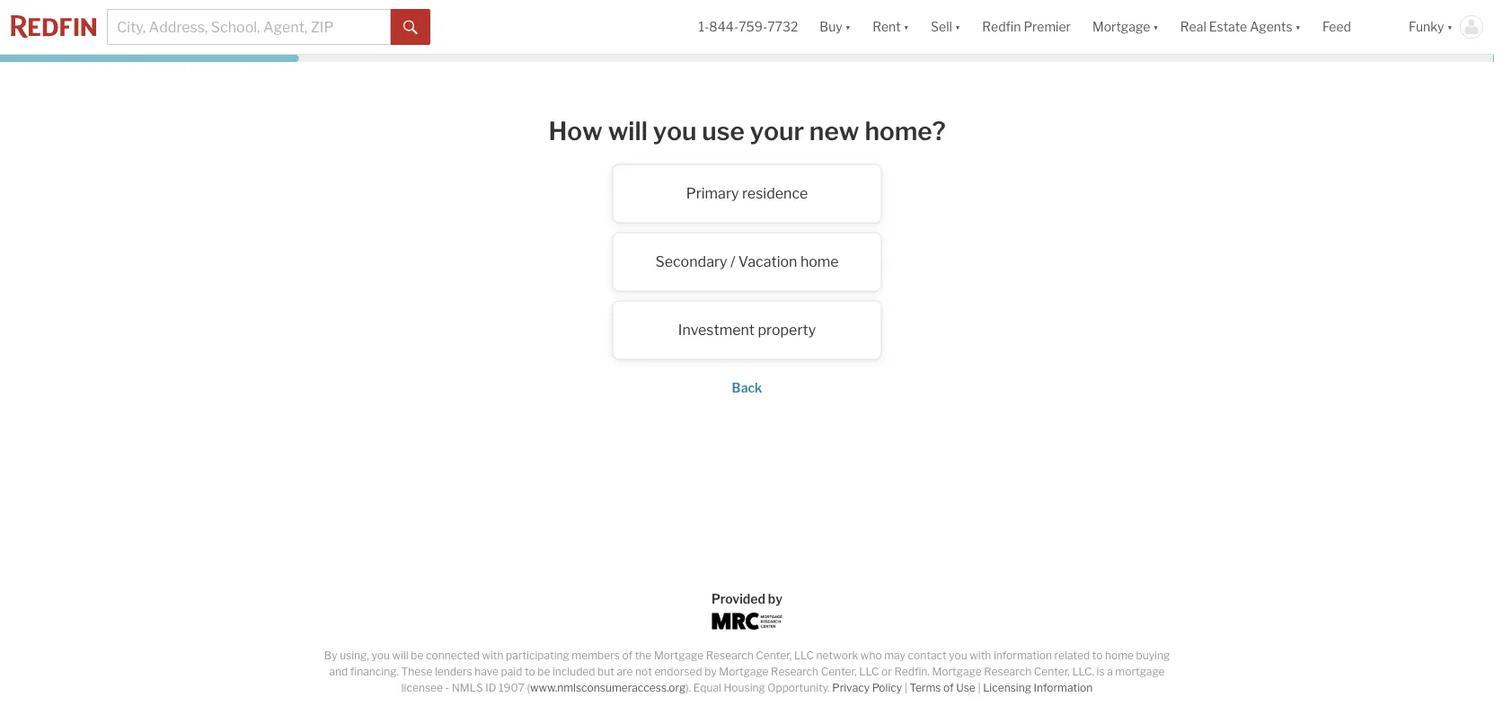 Task type: locate. For each thing, give the bounding box(es) containing it.
members
[[572, 649, 620, 662]]

844-
[[709, 19, 739, 34]]

will right how
[[608, 115, 648, 146]]

1 vertical spatial llc
[[859, 665, 879, 678]]

secondary / vacation home
[[655, 253, 839, 271]]

0 horizontal spatial of
[[622, 649, 633, 662]]

equal
[[693, 681, 721, 694]]

residence
[[742, 185, 808, 202]]

759-
[[739, 19, 767, 34]]

1 vertical spatial to
[[525, 665, 535, 678]]

secondary
[[655, 253, 727, 271]]

network
[[816, 649, 858, 662]]

▾ for sell ▾
[[955, 19, 961, 34]]

you right contact
[[949, 649, 967, 662]]

to up (
[[525, 665, 535, 678]]

llc
[[794, 649, 814, 662], [859, 665, 879, 678]]

primary residence
[[686, 185, 808, 202]]

0 vertical spatial llc
[[794, 649, 814, 662]]

by up mortgage research center image
[[768, 591, 783, 606]]

).
[[686, 681, 691, 694]]

with up use
[[970, 649, 991, 662]]

back button
[[732, 381, 762, 396]]

www.nmlsconsumeraccess.org link
[[530, 681, 686, 694]]

property
[[758, 321, 816, 339]]

by inside by using, you will be connected with participating members of the mortgage research center, llc network who may contact you with information related to home buying and financing. these lenders have paid to be included but are not endorsed by mortgage research center, llc or redfin. mortgage research center, llc. is a mortgage licensee - nmls id 1907 (
[[705, 665, 717, 678]]

of
[[622, 649, 633, 662], [943, 681, 954, 694]]

1 horizontal spatial llc
[[859, 665, 879, 678]]

mortgage left "real"
[[1092, 19, 1150, 34]]

real estate agents ▾ link
[[1180, 0, 1301, 54]]

research up opportunity.
[[771, 665, 819, 678]]

research up licensing at the right bottom of the page
[[984, 665, 1032, 678]]

1 horizontal spatial home
[[1105, 649, 1134, 662]]

you up financing.
[[371, 649, 390, 662]]

a
[[1107, 665, 1113, 678]]

0 vertical spatial of
[[622, 649, 633, 662]]

▾
[[845, 19, 851, 34], [903, 19, 909, 34], [955, 19, 961, 34], [1153, 19, 1159, 34], [1295, 19, 1301, 34], [1447, 19, 1453, 34]]

will up these
[[392, 649, 409, 662]]

be
[[411, 649, 424, 662], [537, 665, 550, 678]]

▾ for buy ▾
[[845, 19, 851, 34]]

of for terms
[[943, 681, 954, 694]]

of left the
[[622, 649, 633, 662]]

llc up opportunity.
[[794, 649, 814, 662]]

1 vertical spatial will
[[392, 649, 409, 662]]

▾ left "real"
[[1153, 19, 1159, 34]]

0 horizontal spatial you
[[371, 649, 390, 662]]

home right vacation
[[800, 253, 839, 271]]

6 ▾ from the left
[[1447, 19, 1453, 34]]

connected
[[426, 649, 480, 662]]

policy
[[872, 681, 902, 694]]

2 horizontal spatial research
[[984, 665, 1032, 678]]

5 ▾ from the left
[[1295, 19, 1301, 34]]

▾ right "buy"
[[845, 19, 851, 34]]

by using, you will be connected with participating members of the mortgage research center, llc network who may contact you with information related to home buying and financing. these lenders have paid to be included but are not endorsed by mortgage research center, llc or redfin. mortgage research center, llc. is a mortgage licensee - nmls id 1907 (
[[324, 649, 1170, 694]]

▾ right sell
[[955, 19, 961, 34]]

but
[[598, 665, 614, 678]]

submit search image
[[403, 20, 418, 35]]

buy
[[820, 19, 842, 34]]

1 vertical spatial by
[[705, 665, 717, 678]]

0 vertical spatial to
[[1092, 649, 1103, 662]]

2 ▾ from the left
[[903, 19, 909, 34]]

home inside option group
[[800, 253, 839, 271]]

by up equal
[[705, 665, 717, 678]]

▾ for funky ▾
[[1447, 19, 1453, 34]]

0 horizontal spatial will
[[392, 649, 409, 662]]

0 horizontal spatial llc
[[794, 649, 814, 662]]

home up a
[[1105, 649, 1134, 662]]

by
[[324, 649, 337, 662]]

1 horizontal spatial to
[[1092, 649, 1103, 662]]

0 vertical spatial by
[[768, 591, 783, 606]]

mortgage research center image
[[712, 613, 782, 630]]

may
[[884, 649, 906, 662]]

real estate agents ▾ button
[[1170, 0, 1312, 54]]

with
[[482, 649, 504, 662], [970, 649, 991, 662]]

0 vertical spatial home
[[800, 253, 839, 271]]

to up is
[[1092, 649, 1103, 662]]

and
[[329, 665, 348, 678]]

| right use
[[978, 681, 981, 694]]

id
[[485, 681, 496, 694]]

▾ right agents
[[1295, 19, 1301, 34]]

1 with from the left
[[482, 649, 504, 662]]

1 | from the left
[[904, 681, 907, 694]]

of inside by using, you will be connected with participating members of the mortgage research center, llc network who may contact you with information related to home buying and financing. these lenders have paid to be included but are not endorsed by mortgage research center, llc or redfin. mortgage research center, llc. is a mortgage licensee - nmls id 1907 (
[[622, 649, 633, 662]]

|
[[904, 681, 907, 694], [978, 681, 981, 694]]

1 horizontal spatial you
[[653, 115, 697, 146]]

1 horizontal spatial by
[[768, 591, 783, 606]]

licensing
[[983, 681, 1031, 694]]

1 vertical spatial of
[[943, 681, 954, 694]]

llc up privacy policy link
[[859, 665, 879, 678]]

how will you use your new home? option group
[[388, 164, 1106, 360]]

4 ▾ from the left
[[1153, 19, 1159, 34]]

with up have
[[482, 649, 504, 662]]

buy ▾
[[820, 19, 851, 34]]

who
[[861, 649, 882, 662]]

1 horizontal spatial |
[[978, 681, 981, 694]]

1 vertical spatial home
[[1105, 649, 1134, 662]]

of left use
[[943, 681, 954, 694]]

▾ right rent
[[903, 19, 909, 34]]

terms
[[910, 681, 941, 694]]

0 horizontal spatial with
[[482, 649, 504, 662]]

how will you use your new home?
[[548, 115, 946, 146]]

1 ▾ from the left
[[845, 19, 851, 34]]

3 ▾ from the left
[[955, 19, 961, 34]]

primary
[[686, 185, 739, 202]]

▾ right funky on the right of page
[[1447, 19, 1453, 34]]

0 horizontal spatial by
[[705, 665, 717, 678]]

these
[[401, 665, 432, 678]]

information
[[1034, 681, 1093, 694]]

will
[[608, 115, 648, 146], [392, 649, 409, 662]]

sell ▾ button
[[931, 0, 961, 54]]

mortgage ▾ button
[[1082, 0, 1170, 54]]

0 vertical spatial be
[[411, 649, 424, 662]]

your
[[750, 115, 804, 146]]

information
[[994, 649, 1052, 662]]

mortgage inside dropdown button
[[1092, 19, 1150, 34]]

▾ for mortgage ▾
[[1153, 19, 1159, 34]]

be down participating
[[537, 665, 550, 678]]

0 horizontal spatial research
[[706, 649, 753, 662]]

2 horizontal spatial you
[[949, 649, 967, 662]]

redfin premier button
[[972, 0, 1082, 54]]

research
[[706, 649, 753, 662], [771, 665, 819, 678], [984, 665, 1032, 678]]

1 horizontal spatial center,
[[821, 665, 857, 678]]

opportunity.
[[768, 681, 830, 694]]

to
[[1092, 649, 1103, 662], [525, 665, 535, 678]]

mortgage up housing
[[719, 665, 769, 678]]

0 horizontal spatial home
[[800, 253, 839, 271]]

center, up information
[[1034, 665, 1070, 678]]

▾ for rent ▾
[[903, 19, 909, 34]]

center, up opportunity.
[[756, 649, 792, 662]]

0 horizontal spatial |
[[904, 681, 907, 694]]

included
[[553, 665, 595, 678]]

▾ inside dropdown button
[[1295, 19, 1301, 34]]

1 horizontal spatial of
[[943, 681, 954, 694]]

center, down network
[[821, 665, 857, 678]]

you for will
[[653, 115, 697, 146]]

related
[[1054, 649, 1090, 662]]

or
[[881, 665, 892, 678]]

premier
[[1024, 19, 1071, 34]]

be up these
[[411, 649, 424, 662]]

| down the redfin. at the bottom of the page
[[904, 681, 907, 694]]

you left the use
[[653, 115, 697, 146]]

1 horizontal spatial with
[[970, 649, 991, 662]]

home
[[800, 253, 839, 271], [1105, 649, 1134, 662]]

real estate agents ▾
[[1180, 19, 1301, 34]]

1 vertical spatial be
[[537, 665, 550, 678]]

participating
[[506, 649, 569, 662]]

provided by
[[711, 591, 783, 606]]

0 horizontal spatial to
[[525, 665, 535, 678]]

research up housing
[[706, 649, 753, 662]]

buying
[[1136, 649, 1170, 662]]

0 vertical spatial will
[[608, 115, 648, 146]]



Task type: vqa. For each thing, say whether or not it's contained in the screenshot.
left Center,
yes



Task type: describe. For each thing, give the bounding box(es) containing it.
of for members
[[622, 649, 633, 662]]

mortgage up use
[[932, 665, 982, 678]]

funky ▾
[[1409, 19, 1453, 34]]

will inside by using, you will be connected with participating members of the mortgage research center, llc network who may contact you with information related to home buying and financing. these lenders have paid to be included but are not endorsed by mortgage research center, llc or redfin. mortgage research center, llc. is a mortgage licensee - nmls id 1907 (
[[392, 649, 409, 662]]

sell ▾ button
[[920, 0, 972, 54]]

/
[[730, 253, 735, 271]]

1-
[[698, 19, 709, 34]]

rent ▾ button
[[873, 0, 909, 54]]

buy ▾ button
[[820, 0, 851, 54]]

investment property
[[678, 321, 816, 339]]

not
[[635, 665, 652, 678]]

www.nmlsconsumeraccess.org
[[530, 681, 686, 694]]

1-844-759-7732
[[698, 19, 798, 34]]

privacy policy link
[[832, 681, 902, 694]]

feed button
[[1312, 0, 1398, 54]]

housing
[[724, 681, 765, 694]]

-
[[445, 681, 449, 694]]

2 horizontal spatial center,
[[1034, 665, 1070, 678]]

terms of use link
[[910, 681, 976, 694]]

2 with from the left
[[970, 649, 991, 662]]

the
[[635, 649, 652, 662]]

mortgage
[[1115, 665, 1165, 678]]

paid
[[501, 665, 522, 678]]

City, Address, School, Agent, ZIP search field
[[107, 9, 391, 45]]

is
[[1097, 665, 1105, 678]]

home inside by using, you will be connected with participating members of the mortgage research center, llc network who may contact you with information related to home buying and financing. these lenders have paid to be included but are not endorsed by mortgage research center, llc or redfin. mortgage research center, llc. is a mortgage licensee - nmls id 1907 (
[[1105, 649, 1134, 662]]

vacation
[[738, 253, 797, 271]]

licensing information link
[[983, 681, 1093, 694]]

sell
[[931, 19, 952, 34]]

using,
[[340, 649, 369, 662]]

use
[[956, 681, 976, 694]]

feed
[[1323, 19, 1351, 34]]

investment
[[678, 321, 755, 339]]

1 horizontal spatial research
[[771, 665, 819, 678]]

buy ▾ button
[[809, 0, 862, 54]]

privacy
[[832, 681, 870, 694]]

agents
[[1250, 19, 1292, 34]]

real
[[1180, 19, 1206, 34]]

licensee
[[401, 681, 443, 694]]

mortgage up endorsed
[[654, 649, 704, 662]]

0 horizontal spatial center,
[[756, 649, 792, 662]]

use
[[702, 115, 745, 146]]

llc.
[[1072, 665, 1094, 678]]

sell ▾
[[931, 19, 961, 34]]

endorsed
[[654, 665, 702, 678]]

7732
[[767, 19, 798, 34]]

1 horizontal spatial will
[[608, 115, 648, 146]]

rent
[[873, 19, 901, 34]]

funky
[[1409, 19, 1444, 34]]

redfin premier
[[982, 19, 1071, 34]]

1907
[[499, 681, 525, 694]]

1-844-759-7732 link
[[698, 19, 798, 34]]

mortgage ▾
[[1092, 19, 1159, 34]]

rent ▾
[[873, 19, 909, 34]]

1 horizontal spatial be
[[537, 665, 550, 678]]

redfin
[[982, 19, 1021, 34]]

back
[[732, 381, 762, 396]]

have
[[475, 665, 499, 678]]

you for using,
[[371, 649, 390, 662]]

are
[[617, 665, 633, 678]]

lenders
[[435, 665, 472, 678]]

financing.
[[350, 665, 399, 678]]

0 horizontal spatial be
[[411, 649, 424, 662]]

www.nmlsconsumeraccess.org ). equal housing opportunity. privacy policy | terms of use | licensing information
[[530, 681, 1093, 694]]

provided
[[711, 591, 765, 606]]

new home?
[[809, 115, 946, 146]]

(
[[527, 681, 530, 694]]

how
[[548, 115, 603, 146]]

estate
[[1209, 19, 1247, 34]]

2 | from the left
[[978, 681, 981, 694]]

contact
[[908, 649, 947, 662]]

mortgage ▾ button
[[1092, 0, 1159, 54]]

rent ▾ button
[[862, 0, 920, 54]]

redfin.
[[894, 665, 930, 678]]



